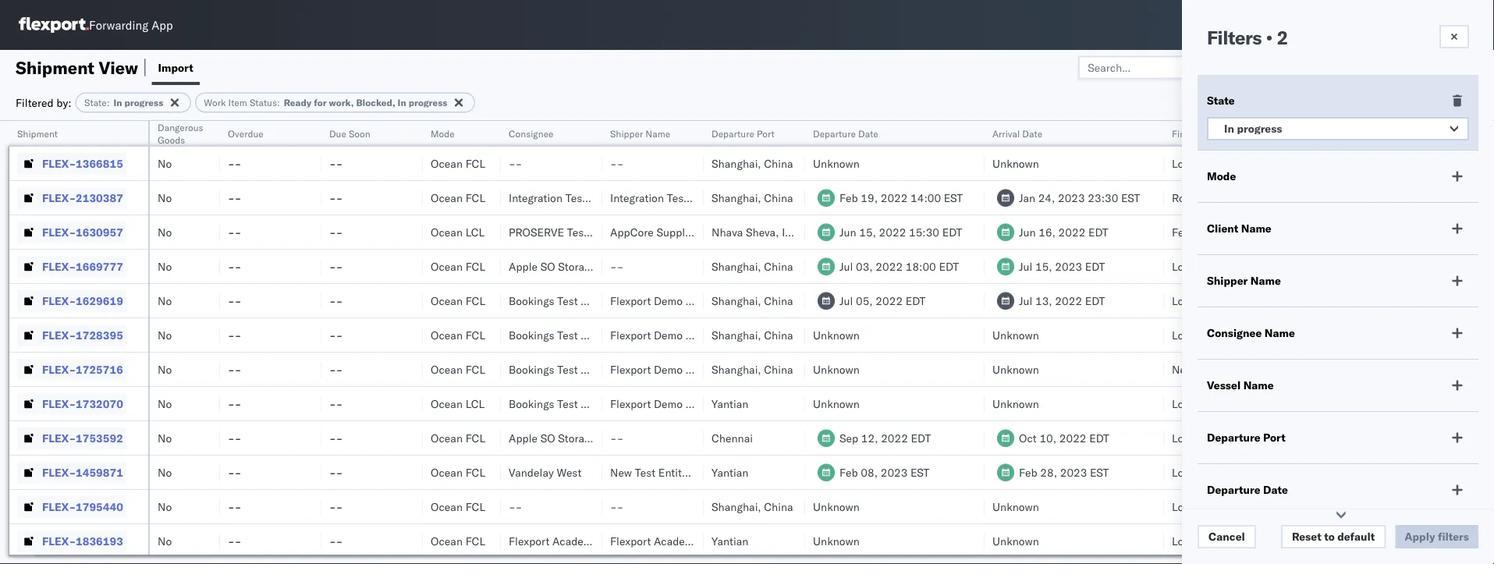 Task type: describe. For each thing, give the bounding box(es) containing it.
(us)
[[601, 534, 629, 548]]

los for 21,
[[1172, 500, 1190, 514]]

no for flex-1629619
[[158, 294, 172, 308]]

1 los angeles, ca from the top
[[1172, 156, 1253, 170]]

forwarding app link
[[19, 17, 173, 33]]

flexport demo shipper co. for jan
[[610, 328, 742, 342]]

ocean for 1669777
[[431, 260, 463, 273]]

jan 24, 2023 23:30 est
[[1019, 191, 1141, 205]]

forwarding
[[89, 18, 149, 32]]

est right 14:00
[[944, 191, 963, 205]]

resize handle column header for consignee
[[584, 121, 603, 564]]

by:
[[56, 96, 71, 109]]

1 ca from the top
[[1238, 156, 1253, 170]]

flex- for 1366815
[[42, 156, 76, 170]]

10,
[[1040, 431, 1057, 445]]

departure port inside button
[[712, 128, 775, 139]]

fcl for flex-1725716
[[466, 363, 485, 376]]

jul 05, 2022 edt
[[840, 294, 926, 308]]

1459871
[[76, 466, 123, 479]]

name inside button
[[646, 128, 671, 139]]

apple so storage (do not use) for chennai
[[509, 431, 677, 445]]

jun 15, 2022 15:30 edt
[[840, 225, 963, 239]]

1795440
[[76, 500, 123, 514]]

west
[[557, 466, 582, 479]]

in progress
[[1225, 122, 1283, 135]]

edt down jun 19, 2023 edt
[[1346, 225, 1366, 239]]

shanghai, for aplu9843989
[[712, 260, 762, 273]]

ocean for 2130387
[[431, 191, 463, 205]]

nj
[[1296, 363, 1308, 376]]

shipment for shipment view
[[16, 57, 94, 78]]

3 angeles, from the top
[[1193, 294, 1236, 308]]

arrival date button
[[985, 124, 1149, 140]]

shanghai, for cmau2233454, de
[[712, 294, 762, 308]]

bookings test consignee for flex-1732070
[[509, 397, 633, 411]]

work
[[204, 97, 226, 108]]

05,
[[856, 294, 873, 308]]

flex-1795440 button
[[17, 496, 126, 518]]

filters • 2
[[1208, 26, 1289, 49]]

new test entity 2
[[610, 466, 697, 479]]

los angeles, ca for 30,
[[1172, 397, 1253, 411]]

york,
[[1197, 363, 1222, 376]]

ocean fcl for flex-1629619
[[431, 294, 485, 308]]

cmau2233454, de
[[1399, 293, 1495, 307]]

ca for 14,
[[1238, 466, 1253, 479]]

in progress button
[[1208, 117, 1470, 140]]

gvcu5265864
[[1399, 190, 1476, 204]]

consignee for oct 24, 2022 edt
[[581, 363, 633, 376]]

5 china from the top
[[764, 328, 794, 342]]

1 demo from the top
[[654, 294, 683, 308]]

arrival date
[[993, 128, 1043, 139]]

consignee for aug 30, 2022 edt
[[581, 397, 633, 411]]

test for flex-1725716
[[557, 363, 578, 376]]

consignee inside button
[[509, 128, 554, 139]]

fcl for flex-1366815
[[466, 156, 485, 170]]

oct for apple so storage (do not use)
[[1274, 431, 1292, 445]]

jan for jan 02, 2023 est
[[1274, 328, 1290, 342]]

demo for jan
[[654, 328, 683, 342]]

mode button
[[423, 124, 485, 140]]

ocean fcl for flex-1459871
[[431, 466, 485, 479]]

1 flexport demo shipper co. from the top
[[610, 294, 742, 308]]

for
[[314, 97, 327, 108]]

flex-1629619
[[42, 294, 123, 308]]

storage for shanghai, china
[[558, 260, 596, 273]]

2023 for 28,
[[1061, 466, 1088, 479]]

resize handle column header for quoted delivery date
[[1372, 121, 1391, 564]]

23:30
[[1088, 191, 1119, 205]]

flex- for 1728395
[[42, 328, 76, 342]]

flex-1795440
[[42, 500, 123, 514]]

jul for jul 05, 2022 edt
[[840, 294, 853, 308]]

oct 10, 2022 edt
[[1019, 431, 1110, 445]]

edt down the 'jun 16, 2022 edt'
[[1086, 260, 1106, 273]]

delivery
[[1308, 121, 1342, 133]]

1 horizontal spatial in
[[398, 97, 406, 108]]

2 los angeles, ca from the top
[[1172, 260, 1253, 273]]

mar 14, 2022 edt
[[1274, 466, 1366, 479]]

2023 for 08,
[[881, 466, 908, 479]]

jan for jan 24, 2023 23:30 est
[[1019, 191, 1036, 205]]

3 resize handle column header from the left
[[303, 121, 322, 564]]

18:00
[[906, 260, 936, 273]]

container
[[1399, 121, 1441, 133]]

(do for shanghai, china
[[599, 260, 622, 273]]

3 ca from the top
[[1238, 294, 1253, 308]]

edt up the aug 30, 2022 edt
[[1344, 363, 1364, 376]]

port for "final port" button
[[1196, 128, 1213, 139]]

dangerous goods button
[[150, 118, 214, 146]]

no for flex-1669777
[[158, 260, 172, 273]]

jun for jun 16, 2022 edt
[[1019, 225, 1036, 239]]

shipment for shipment
[[17, 128, 58, 139]]

ltd
[[694, 225, 710, 239]]

to
[[1325, 530, 1335, 544]]

2023 for 15,
[[1056, 260, 1083, 273]]

file exception
[[1337, 60, 1410, 74]]

flex- for 1753592
[[42, 431, 76, 445]]

lcl for bookings
[[466, 397, 485, 411]]

flex-1728395
[[42, 328, 123, 342]]

1 angeles, from the top
[[1193, 156, 1236, 170]]

view
[[99, 57, 138, 78]]

dangerous goods
[[158, 121, 203, 146]]

sheva,
[[746, 225, 779, 239]]

15, for jul
[[1036, 260, 1053, 273]]

bookings test consignee for flex-1728395
[[509, 328, 633, 342]]

test for flex-1728395
[[557, 328, 578, 342]]

yantian for 2
[[712, 466, 749, 479]]

5 shanghai, china from the top
[[712, 328, 794, 342]]

consignee name
[[1208, 326, 1296, 340]]

departure date inside button
[[813, 128, 879, 139]]

0 horizontal spatial progress
[[125, 97, 163, 108]]

jun for jun 19, 2023 edt
[[1274, 191, 1291, 205]]

0 vertical spatial 24,
[[1039, 191, 1056, 205]]

angeles, for 14,
[[1193, 466, 1236, 479]]

Search Shipments (/) text field
[[1196, 13, 1346, 37]]

beau1234567, bo
[[1399, 465, 1495, 479]]

in inside button
[[1225, 122, 1235, 135]]

app
[[152, 18, 173, 32]]

14,
[[1296, 466, 1313, 479]]

china for gvcu5265864
[[764, 191, 794, 205]]

ca for 02,
[[1238, 328, 1253, 342]]

new for new test entity 2
[[610, 466, 632, 479]]

aug 30, 2022 edt
[[1274, 397, 1366, 411]]

1732070
[[76, 397, 123, 411]]

16,
[[1039, 225, 1056, 239]]

2 : from the left
[[277, 97, 280, 108]]

shanghai, china for msmu7042848
[[712, 500, 794, 514]]

china for cmau2233454, de
[[764, 294, 794, 308]]

shipment button
[[9, 124, 133, 140]]

1836193
[[76, 534, 123, 548]]

1 vertical spatial 2
[[691, 466, 697, 479]]

21,
[[1294, 500, 1311, 514]]

flex- for 1629619
[[42, 294, 76, 308]]

ocean fcl for flex-1669777
[[431, 260, 485, 273]]

edt up oct 21, 2022 edt
[[1346, 466, 1366, 479]]

new for new york, ny / newark, nj
[[1172, 363, 1194, 376]]

os
[[1451, 19, 1466, 31]]

ca for 19,
[[1238, 534, 1253, 548]]

bookings for flex-1728395
[[509, 328, 555, 342]]

shanghai, china for gvcu5265864
[[712, 191, 794, 205]]

bookings for flex-1732070
[[509, 397, 555, 411]]

rotterdam, netherlands
[[1172, 191, 1292, 205]]

flex-1669777 button
[[17, 256, 126, 277]]

no for flex-1753592
[[158, 431, 172, 445]]

6 china from the top
[[764, 363, 794, 376]]

state for state : in progress
[[84, 97, 107, 108]]

flex-1725716
[[42, 363, 123, 376]]

work,
[[329, 97, 354, 108]]

edt right 15:30
[[943, 225, 963, 239]]

3 los angeles, ca from the top
[[1172, 294, 1253, 308]]

date inside button
[[859, 128, 879, 139]]

container numbers button
[[1391, 118, 1477, 146]]

india
[[782, 225, 807, 239]]

ocean fcl for flex-1366815
[[431, 156, 485, 170]]

vandelay
[[509, 466, 554, 479]]

inc.
[[632, 534, 650, 548]]

co. for oct
[[727, 363, 742, 376]]

ocean fcl for flex-1728395
[[431, 328, 485, 342]]

flex-1728395 button
[[17, 324, 126, 346]]

4 resize handle column header from the left
[[404, 121, 423, 564]]

2023 for 19,
[[1313, 191, 1340, 205]]

1 : from the left
[[107, 97, 110, 108]]

1 horizontal spatial progress
[[409, 97, 448, 108]]

supply
[[657, 225, 691, 239]]

dec
[[1274, 534, 1293, 548]]

state : in progress
[[84, 97, 163, 108]]

shanghai, for msmu7042848
[[712, 500, 762, 514]]

filters
[[1208, 26, 1262, 49]]

port for the departure port button
[[757, 128, 775, 139]]

28,
[[1041, 466, 1058, 479]]

ca for 30,
[[1238, 397, 1253, 411]]

china for aplu9843989
[[764, 260, 794, 273]]

vessel name
[[1208, 379, 1274, 392]]

1 vertical spatial shipper name
[[1208, 274, 1281, 288]]

use) for shanghai, china
[[649, 260, 677, 273]]

client name
[[1208, 222, 1272, 235]]

flex- for 1836193
[[42, 534, 76, 548]]

quoted delivery date button
[[1266, 118, 1375, 146]]

final port button
[[1165, 124, 1250, 140]]

dangerous
[[158, 121, 203, 133]]

2 ca from the top
[[1238, 260, 1253, 273]]

goods
[[158, 134, 185, 146]]

flex-1366815
[[42, 156, 123, 170]]

edt down 23:30
[[1089, 225, 1109, 239]]

state for state
[[1208, 94, 1235, 107]]

final
[[1172, 128, 1193, 139]]

2130387
[[76, 191, 123, 205]]

los for 19,
[[1172, 534, 1190, 548]]

resize handle column header for shipment
[[130, 121, 148, 564]]

appcore
[[610, 225, 654, 239]]

departure port button
[[704, 124, 790, 140]]

departure date button
[[806, 124, 969, 140]]

ca for 21,
[[1238, 500, 1253, 514]]

shipper name inside 'shipper name' button
[[610, 128, 671, 139]]

angeles, for 19,
[[1193, 534, 1236, 548]]

academy for (us)
[[553, 534, 598, 548]]

flex-1366815 button
[[17, 153, 126, 174]]

shipper for unknown
[[686, 294, 724, 308]]

resize handle column header for container numbers
[[1474, 121, 1492, 564]]

angeles, for 02,
[[1193, 328, 1236, 342]]

test for flex-1630957
[[567, 225, 588, 239]]

os button
[[1440, 7, 1476, 43]]

flexport academy (sz) ltd.
[[610, 534, 751, 548]]

1 co. from the top
[[727, 294, 742, 308]]



Task type: locate. For each thing, give the bounding box(es) containing it.
use) for chennai
[[649, 431, 677, 445]]

apple up vandelay
[[509, 431, 538, 445]]

9 flex- from the top
[[42, 431, 76, 445]]

jun 16, 2022 edt
[[1019, 225, 1109, 239]]

default
[[1338, 530, 1376, 544]]

resize handle column header for shipper name
[[685, 121, 704, 564]]

status
[[250, 97, 277, 108]]

3 demo from the top
[[654, 363, 683, 376]]

edt up 'aug 01, 2022 edt'
[[1343, 191, 1363, 205]]

7 ocean from the top
[[431, 363, 463, 376]]

2023 right 02,
[[1313, 328, 1340, 342]]

1 ocean lcl from the top
[[431, 225, 485, 239]]

0 vertical spatial oct 24, 2022 edt
[[1274, 363, 1364, 376]]

6 ocean fcl from the top
[[431, 363, 485, 376]]

0 horizontal spatial mode
[[431, 128, 455, 139]]

client
[[1208, 222, 1239, 235]]

feb 19, 2022 14:00 est
[[840, 191, 963, 205]]

3 ocean from the top
[[431, 225, 463, 239]]

ocean for 1629619
[[431, 294, 463, 308]]

1 vertical spatial 15,
[[1036, 260, 1053, 273]]

ocean for 1836193
[[431, 534, 463, 548]]

5 ocean from the top
[[431, 294, 463, 308]]

2 right the entity
[[691, 466, 697, 479]]

oct left 10,
[[1019, 431, 1037, 445]]

overdue
[[228, 128, 264, 139]]

0 vertical spatial lcl
[[466, 225, 485, 239]]

1 vertical spatial new
[[610, 466, 632, 479]]

flexport for flex-1732070
[[610, 397, 651, 411]]

oct 24, 2022 edt
[[1274, 363, 1364, 376], [1274, 431, 1364, 445]]

feb left 08,
[[840, 466, 858, 479]]

resize handle column header for mode
[[482, 121, 501, 564]]

ocean for 1728395
[[431, 328, 463, 342]]

3 ocean fcl from the top
[[431, 260, 485, 273]]

date
[[859, 128, 879, 139], [1023, 128, 1043, 139], [1274, 134, 1294, 146], [1264, 483, 1288, 497]]

ny
[[1225, 363, 1239, 376]]

0 horizontal spatial in
[[114, 97, 122, 108]]

0 vertical spatial departure port
[[712, 128, 775, 139]]

not for chennai
[[624, 431, 646, 445]]

use) up new test entity 2
[[649, 431, 677, 445]]

2 horizontal spatial jun
[[1274, 191, 1291, 205]]

8 angeles, from the top
[[1193, 500, 1236, 514]]

15, up 13,
[[1036, 260, 1053, 273]]

dec 19, 2022 est
[[1274, 534, 1365, 548]]

2 horizontal spatial port
[[1264, 431, 1286, 445]]

feb up jun 15, 2022 15:30 edt
[[840, 191, 858, 205]]

8 ocean fcl from the top
[[431, 466, 485, 479]]

2 shanghai, from the top
[[712, 191, 762, 205]]

1 los from the top
[[1172, 156, 1190, 170]]

9 fcl from the top
[[466, 500, 485, 514]]

united
[[1231, 225, 1264, 239]]

test for flex-1629619
[[557, 294, 578, 308]]

0 vertical spatial use)
[[649, 260, 677, 273]]

1 vertical spatial aug
[[1274, 397, 1293, 411]]

oct for --
[[1274, 500, 1292, 514]]

4 shanghai, from the top
[[712, 294, 762, 308]]

2 use) from the top
[[649, 431, 677, 445]]

4 demo from the top
[[654, 397, 683, 411]]

0 horizontal spatial departure date
[[813, 128, 879, 139]]

2023 down the 'jun 16, 2022 edt'
[[1056, 260, 1083, 273]]

2 los from the top
[[1172, 260, 1190, 273]]

1 horizontal spatial mode
[[1208, 169, 1237, 183]]

bookings test consignee
[[509, 294, 633, 308], [509, 328, 633, 342], [509, 363, 633, 376], [509, 397, 633, 411]]

2
[[1277, 26, 1289, 49], [691, 466, 697, 479]]

4 ocean fcl from the top
[[431, 294, 485, 308]]

est down oct 10, 2022 edt
[[1090, 466, 1110, 479]]

cmdu3984074
[[1399, 431, 1479, 445]]

file exception button
[[1313, 56, 1420, 79], [1313, 56, 1420, 79]]

oct left nj
[[1274, 363, 1292, 376]]

12 flex- from the top
[[42, 534, 76, 548]]

date down quoted
[[1274, 134, 1294, 146]]

2 (do from the top
[[599, 431, 622, 445]]

progress inside button
[[1237, 122, 1283, 135]]

3 shanghai, china from the top
[[712, 260, 794, 273]]

flex-2130387 button
[[17, 187, 126, 209]]

8 fcl from the top
[[466, 466, 485, 479]]

in right final port
[[1225, 122, 1235, 135]]

aug 01, 2022 edt
[[1274, 225, 1366, 239]]

flex- down 'flex-1459871' button
[[42, 500, 76, 514]]

4 fcl from the top
[[466, 294, 485, 308]]

1 resize handle column header from the left
[[130, 121, 148, 564]]

0 horizontal spatial :
[[107, 97, 110, 108]]

new left york,
[[1172, 363, 1194, 376]]

ocean lcl
[[431, 225, 485, 239], [431, 397, 485, 411]]

9 no from the top
[[158, 431, 172, 445]]

soon
[[349, 128, 370, 139]]

0 vertical spatial so
[[541, 260, 555, 273]]

shipper inside button
[[610, 128, 643, 139]]

1 vertical spatial departure port
[[1208, 431, 1286, 445]]

arrival
[[993, 128, 1020, 139]]

los for 30,
[[1172, 397, 1190, 411]]

flex-1629619 button
[[17, 290, 126, 312]]

1 vertical spatial lcl
[[466, 397, 485, 411]]

jul up jul 13, 2022 edt
[[1019, 260, 1033, 273]]

use)
[[649, 260, 677, 273], [649, 431, 677, 445]]

0 vertical spatial not
[[624, 260, 646, 273]]

edt up "mar 14, 2022 edt"
[[1344, 431, 1364, 445]]

0 horizontal spatial 15,
[[860, 225, 877, 239]]

shanghai, for gvcu5265864
[[712, 191, 762, 205]]

los for 02,
[[1172, 328, 1190, 342]]

5 los from the top
[[1172, 397, 1190, 411]]

3 shanghai, from the top
[[712, 260, 762, 273]]

1 not from the top
[[624, 260, 646, 273]]

shipper for aug 30, 2022 edt
[[686, 397, 724, 411]]

7 resize handle column header from the left
[[685, 121, 704, 564]]

shipment inside "button"
[[17, 128, 58, 139]]

consignee for jan 02, 2023 est
[[581, 328, 633, 342]]

jul for jul 03, 2022 18:00 edt
[[840, 260, 853, 273]]

flex- down flex-1728395 button
[[42, 363, 76, 376]]

2023 up 'aug 01, 2022 edt'
[[1313, 191, 1340, 205]]

24, down 30, on the right
[[1294, 431, 1311, 445]]

1 vertical spatial apple so storage (do not use)
[[509, 431, 677, 445]]

2 china from the top
[[764, 191, 794, 205]]

7 fcl from the top
[[466, 431, 485, 445]]

1 vertical spatial apple
[[509, 431, 538, 445]]

--
[[228, 156, 241, 170], [329, 156, 343, 170], [509, 156, 522, 170], [610, 156, 624, 170], [228, 191, 241, 205], [329, 191, 343, 205], [228, 225, 241, 239], [329, 225, 343, 239], [228, 260, 241, 273], [329, 260, 343, 273], [610, 260, 624, 273], [228, 294, 241, 308], [329, 294, 343, 308], [228, 328, 241, 342], [329, 328, 343, 342], [228, 363, 241, 376], [329, 363, 343, 376], [228, 397, 241, 411], [329, 397, 343, 411], [228, 431, 241, 445], [329, 431, 343, 445], [610, 431, 624, 445], [228, 466, 241, 479], [329, 466, 343, 479], [228, 500, 241, 514], [329, 500, 343, 514], [509, 500, 522, 514], [610, 500, 624, 514], [228, 534, 241, 548], [329, 534, 343, 548]]

de
[[1485, 293, 1495, 307]]

7 flex- from the top
[[42, 363, 76, 376]]

fcl for flex-2130387
[[466, 191, 485, 205]]

flexport. image
[[19, 17, 89, 33]]

storage for chennai
[[558, 431, 596, 445]]

2 so from the top
[[541, 431, 555, 445]]

1 bookings test consignee from the top
[[509, 294, 633, 308]]

5 angeles, from the top
[[1193, 397, 1236, 411]]

shipment
[[16, 57, 94, 78], [17, 128, 58, 139]]

•
[[1266, 26, 1273, 49]]

6 fcl from the top
[[466, 363, 485, 376]]

date down mar
[[1264, 483, 1288, 497]]

oct 24, 2022 edt up the aug 30, 2022 edt
[[1274, 363, 1364, 376]]

angeles, for 30,
[[1193, 397, 1236, 411]]

date right arrival
[[1023, 128, 1043, 139]]

msmu7042848
[[1399, 500, 1480, 513]]

edt right 30, on the right
[[1346, 397, 1366, 411]]

new left the entity
[[610, 466, 632, 479]]

in right blocked,
[[398, 97, 406, 108]]

newark,
[[1252, 363, 1293, 376]]

2 apple from the top
[[509, 431, 538, 445]]

forwarding app
[[89, 18, 173, 32]]

0 vertical spatial apple
[[509, 260, 538, 273]]

shipment up the by:
[[16, 57, 94, 78]]

storage
[[558, 260, 596, 273], [558, 431, 596, 445]]

jan
[[1019, 191, 1036, 205], [1274, 328, 1290, 342]]

Search... text field
[[1079, 56, 1249, 79]]

1 ocean fcl from the top
[[431, 156, 485, 170]]

shipment view
[[16, 57, 138, 78]]

7 los angeles, ca from the top
[[1172, 466, 1253, 479]]

not up new test entity 2
[[624, 431, 646, 445]]

0 vertical spatial yantian
[[712, 397, 749, 411]]

2 horizontal spatial in
[[1225, 122, 1235, 135]]

edt down the 18:00
[[906, 294, 926, 308]]

jan left 02,
[[1274, 328, 1290, 342]]

date inside quoted delivery date
[[1274, 134, 1294, 146]]

0 horizontal spatial jan
[[1019, 191, 1036, 205]]

0 vertical spatial new
[[1172, 363, 1194, 376]]

los angeles, ca for 19,
[[1172, 534, 1253, 548]]

2 lcl from the top
[[466, 397, 485, 411]]

9 resize handle column header from the left
[[966, 121, 985, 564]]

: down view
[[107, 97, 110, 108]]

1 horizontal spatial jun
[[1019, 225, 1036, 239]]

apple
[[509, 260, 538, 273], [509, 431, 538, 445]]

mode inside 'mode' button
[[431, 128, 455, 139]]

0 vertical spatial jan
[[1019, 191, 1036, 205]]

est right 02,
[[1343, 328, 1362, 342]]

netherlands
[[1231, 191, 1292, 205]]

est right 23:30
[[1122, 191, 1141, 205]]

academy left (us)
[[553, 534, 598, 548]]

2023 right 08,
[[881, 466, 908, 479]]

feb for feb 19, 2022 14:00 est
[[840, 191, 858, 205]]

1 vertical spatial not
[[624, 431, 646, 445]]

new york, ny / newark, nj
[[1172, 363, 1308, 376]]

10 fcl from the top
[[466, 534, 485, 548]]

academy right inc.
[[654, 534, 700, 548]]

1 vertical spatial (do
[[599, 431, 622, 445]]

kingdom
[[1267, 225, 1311, 239]]

jun up kingdom
[[1274, 191, 1291, 205]]

los for 24,
[[1172, 431, 1190, 445]]

ocean for 1753592
[[431, 431, 463, 445]]

9 ca from the top
[[1238, 534, 1253, 548]]

flex- down flex-1629619 button
[[42, 328, 76, 342]]

resize handle column header
[[130, 121, 148, 564], [201, 121, 220, 564], [303, 121, 322, 564], [404, 121, 423, 564], [482, 121, 501, 564], [584, 121, 603, 564], [685, 121, 704, 564], [787, 121, 806, 564], [966, 121, 985, 564], [1146, 121, 1165, 564], [1247, 121, 1266, 564], [1372, 121, 1391, 564], [1474, 121, 1492, 564]]

10 ocean from the top
[[431, 466, 463, 479]]

apple so storage (do not use) down account
[[509, 260, 677, 273]]

0 horizontal spatial port
[[757, 128, 775, 139]]

apple so storage (do not use) up the west
[[509, 431, 677, 445]]

jul 03, 2022 18:00 edt
[[840, 260, 959, 273]]

2 resize handle column header from the left
[[201, 121, 220, 564]]

no for flex-1725716
[[158, 363, 172, 376]]

apple so storage (do not use) for shanghai, china
[[509, 260, 677, 273]]

1629619
[[76, 294, 123, 308]]

10 flex- from the top
[[42, 466, 76, 479]]

flex- down flex-1669777 button
[[42, 294, 76, 308]]

los for 14,
[[1172, 466, 1190, 479]]

1 vertical spatial mode
[[1208, 169, 1237, 183]]

flexport demo shipper co. for aug
[[610, 397, 742, 411]]

ocean for 1459871
[[431, 466, 463, 479]]

2 vertical spatial yantian
[[712, 534, 749, 548]]

0 vertical spatial ocean lcl
[[431, 225, 485, 239]]

flex-1725716 button
[[17, 359, 126, 381]]

est down sep 12, 2022 edt
[[911, 466, 930, 479]]

date up feb 19, 2022 14:00 est
[[859, 128, 879, 139]]

los angeles, ca for 14,
[[1172, 466, 1253, 479]]

co. for aug
[[727, 397, 742, 411]]

shanghai, for aphu6696417
[[712, 156, 762, 170]]

1 vertical spatial storage
[[558, 431, 596, 445]]

1 horizontal spatial 15,
[[1036, 260, 1053, 273]]

beau1234567,
[[1399, 465, 1478, 479]]

2 horizontal spatial progress
[[1237, 122, 1283, 135]]

jul for jul 15, 2023 edt
[[1019, 260, 1033, 273]]

resize handle column header for departure port
[[787, 121, 806, 564]]

flex- down the flex-1732070 button
[[42, 431, 76, 445]]

no for flex-1732070
[[158, 397, 172, 411]]

1 vertical spatial 24,
[[1294, 363, 1311, 376]]

ocean lcl for proserve
[[431, 225, 485, 239]]

so down proserve
[[541, 260, 555, 273]]

so
[[541, 260, 555, 273], [541, 431, 555, 445]]

apple for shanghai, china
[[509, 260, 538, 273]]

1 shanghai, from the top
[[712, 156, 762, 170]]

reset
[[1293, 530, 1322, 544]]

no for flex-1728395
[[158, 328, 172, 342]]

1 aug from the top
[[1274, 225, 1293, 239]]

bookings for flex-1725716
[[509, 363, 555, 376]]

flex-1459871
[[42, 466, 123, 479]]

ca
[[1238, 156, 1253, 170], [1238, 260, 1253, 273], [1238, 294, 1253, 308], [1238, 328, 1253, 342], [1238, 397, 1253, 411], [1238, 431, 1253, 445], [1238, 466, 1253, 479], [1238, 500, 1253, 514], [1238, 534, 1253, 548]]

6 shanghai, china from the top
[[712, 363, 794, 376]]

2 aug from the top
[[1274, 397, 1293, 411]]

0 horizontal spatial shipper name
[[610, 128, 671, 139]]

19, for dec
[[1296, 534, 1313, 548]]

import
[[158, 60, 193, 74]]

5 shanghai, from the top
[[712, 328, 762, 342]]

2 oct 24, 2022 edt from the top
[[1274, 431, 1364, 445]]

0 vertical spatial apple so storage (do not use)
[[509, 260, 677, 273]]

9 ocean from the top
[[431, 431, 463, 445]]

consignee
[[509, 128, 554, 139], [581, 294, 633, 308], [1208, 326, 1262, 340], [581, 328, 633, 342], [581, 363, 633, 376], [581, 397, 633, 411]]

flexport for flex-1629619
[[610, 294, 651, 308]]

0 vertical spatial shipper name
[[610, 128, 671, 139]]

edt up default
[[1344, 500, 1364, 514]]

apple down proserve
[[509, 260, 538, 273]]

oct left 21,
[[1274, 500, 1292, 514]]

jun up 03,
[[840, 225, 857, 239]]

use) down appcore supply ltd at the left top
[[649, 260, 677, 273]]

2 right •
[[1277, 26, 1289, 49]]

11 resize handle column header from the left
[[1247, 121, 1266, 564]]

flex-1732070
[[42, 397, 123, 411]]

0 vertical spatial mode
[[431, 128, 455, 139]]

6 shanghai, from the top
[[712, 363, 762, 376]]

jun
[[1274, 191, 1291, 205], [840, 225, 857, 239], [1019, 225, 1036, 239]]

quoted
[[1274, 121, 1305, 133]]

6 resize handle column header from the left
[[584, 121, 603, 564]]

est for jan 02, 2023 est
[[1343, 328, 1362, 342]]

flex- for 2130387
[[42, 191, 76, 205]]

est for feb 08, 2023 est
[[911, 466, 930, 479]]

19, up jun 15, 2022 15:30 edt
[[861, 191, 878, 205]]

aug left 30, on the right
[[1274, 397, 1293, 411]]

flex- for 1795440
[[42, 500, 76, 514]]

flex- for 1669777
[[42, 260, 76, 273]]

10 resize handle column header from the left
[[1146, 121, 1165, 564]]

edt up feb 08, 2023 est
[[911, 431, 931, 445]]

7 ocean fcl from the top
[[431, 431, 485, 445]]

flex- down flex-2130387 button
[[42, 225, 76, 239]]

1 horizontal spatial departure port
[[1208, 431, 1286, 445]]

est right to
[[1346, 534, 1365, 548]]

1 bookings from the top
[[509, 294, 555, 308]]

2023 left 23:30
[[1058, 191, 1086, 205]]

1 horizontal spatial port
[[1196, 128, 1213, 139]]

storage down "proserve test account"
[[558, 260, 596, 273]]

0 vertical spatial departure date
[[813, 128, 879, 139]]

progress
[[125, 97, 163, 108], [409, 97, 448, 108], [1237, 122, 1283, 135]]

item
[[228, 97, 247, 108]]

shipment down filtered
[[17, 128, 58, 139]]

feb left 28,
[[1019, 466, 1038, 479]]

4 no from the top
[[158, 260, 172, 273]]

1 horizontal spatial new
[[1172, 363, 1194, 376]]

(do up new test entity 2
[[599, 431, 622, 445]]

edt down jul 15, 2023 edt
[[1086, 294, 1106, 308]]

flex-
[[42, 156, 76, 170], [42, 191, 76, 205], [42, 225, 76, 239], [42, 260, 76, 273], [42, 294, 76, 308], [42, 328, 76, 342], [42, 363, 76, 376], [42, 397, 76, 411], [42, 431, 76, 445], [42, 466, 76, 479], [42, 500, 76, 514], [42, 534, 76, 548]]

1 vertical spatial ocean lcl
[[431, 397, 485, 411]]

0 vertical spatial 15,
[[860, 225, 877, 239]]

19, up 01,
[[1294, 191, 1311, 205]]

0 horizontal spatial academy
[[553, 534, 598, 548]]

0 horizontal spatial state
[[84, 97, 107, 108]]

30,
[[1296, 397, 1313, 411]]

15,
[[860, 225, 877, 239], [1036, 260, 1053, 273]]

2 fcl from the top
[[466, 191, 485, 205]]

ocean fcl for flex-1795440
[[431, 500, 485, 514]]

0 vertical spatial shipment
[[16, 57, 94, 78]]

7 no from the top
[[158, 363, 172, 376]]

1 horizontal spatial state
[[1208, 94, 1235, 107]]

2023 right 28,
[[1061, 466, 1088, 479]]

15, for jun
[[860, 225, 877, 239]]

1 vertical spatial departure date
[[1208, 483, 1288, 497]]

11 flex- from the top
[[42, 500, 76, 514]]

flex- for 1725716
[[42, 363, 76, 376]]

4 los from the top
[[1172, 328, 1190, 342]]

1 vertical spatial yantian
[[712, 466, 749, 479]]

(do down account
[[599, 260, 622, 273]]

19, for feb
[[861, 191, 878, 205]]

24,
[[1039, 191, 1056, 205], [1294, 363, 1311, 376], [1294, 431, 1311, 445]]

1630957
[[76, 225, 123, 239]]

(do
[[599, 260, 622, 273], [599, 431, 622, 445]]

6 los from the top
[[1172, 431, 1190, 445]]

fcl for flex-1728395
[[466, 328, 485, 342]]

2 bookings test consignee from the top
[[509, 328, 633, 342]]

jul left 03,
[[840, 260, 853, 273]]

12 resize handle column header from the left
[[1372, 121, 1391, 564]]

flex- down flex-1630957 button
[[42, 260, 76, 273]]

1 horizontal spatial academy
[[654, 534, 700, 548]]

1 oct 24, 2022 edt from the top
[[1274, 363, 1364, 376]]

resize handle column header for dangerous goods
[[201, 121, 220, 564]]

: left ready
[[277, 97, 280, 108]]

jun left 16,
[[1019, 225, 1036, 239]]

los angeles, ca for 24,
[[1172, 431, 1253, 445]]

0 vertical spatial 2
[[1277, 26, 1289, 49]]

2 vertical spatial 24,
[[1294, 431, 1311, 445]]

angeles,
[[1193, 156, 1236, 170], [1193, 260, 1236, 273], [1193, 294, 1236, 308], [1193, 328, 1236, 342], [1193, 397, 1236, 411], [1193, 431, 1236, 445], [1193, 466, 1236, 479], [1193, 500, 1236, 514], [1193, 534, 1236, 548]]

los angeles, ca for 02,
[[1172, 328, 1253, 342]]

flex- inside "button"
[[42, 431, 76, 445]]

1 vertical spatial so
[[541, 431, 555, 445]]

flex- down flex-1366815 button
[[42, 191, 76, 205]]

flex- down "shipment" "button"
[[42, 156, 76, 170]]

in down view
[[114, 97, 122, 108]]

2023 for 02,
[[1313, 328, 1340, 342]]

aug left 01,
[[1274, 225, 1293, 239]]

5 ocean fcl from the top
[[431, 328, 485, 342]]

fcl for flex-1836193
[[466, 534, 485, 548]]

1 vertical spatial shipment
[[17, 128, 58, 139]]

edt right the 18:00
[[939, 260, 959, 273]]

flex- for 1732070
[[42, 397, 76, 411]]

account
[[591, 225, 632, 239]]

oct up mar
[[1274, 431, 1292, 445]]

2 angeles, from the top
[[1193, 260, 1236, 273]]

2 ocean from the top
[[431, 191, 463, 205]]

1 storage from the top
[[558, 260, 596, 273]]

shipper name
[[610, 128, 671, 139], [1208, 274, 1281, 288]]

oct 24, 2022 edt down the aug 30, 2022 edt
[[1274, 431, 1364, 445]]

so up vandelay west
[[541, 431, 555, 445]]

1 vertical spatial use)
[[649, 431, 677, 445]]

blocked,
[[356, 97, 395, 108]]

demo
[[654, 294, 683, 308], [654, 328, 683, 342], [654, 363, 683, 376], [654, 397, 683, 411]]

1 horizontal spatial jan
[[1274, 328, 1290, 342]]

edt up feb 28, 2023 est
[[1090, 431, 1110, 445]]

6 no from the top
[[158, 328, 172, 342]]

1728395
[[76, 328, 123, 342]]

no for flex-1459871
[[158, 466, 172, 479]]

jul left 05,
[[840, 294, 853, 308]]

0 horizontal spatial jun
[[840, 225, 857, 239]]

10 ocean fcl from the top
[[431, 534, 485, 548]]

2 demo from the top
[[654, 328, 683, 342]]

not for shanghai, china
[[624, 260, 646, 273]]

aug for aug 30, 2022 edt
[[1274, 397, 1293, 411]]

8 los from the top
[[1172, 500, 1190, 514]]

1 vertical spatial jan
[[1274, 328, 1290, 342]]

19,
[[861, 191, 878, 205], [1294, 191, 1311, 205], [1296, 534, 1313, 548]]

jan up the 'jun 16, 2022 edt'
[[1019, 191, 1036, 205]]

9 los from the top
[[1172, 534, 1190, 548]]

0 horizontal spatial departure port
[[712, 128, 775, 139]]

flex-1753592 button
[[17, 427, 126, 449]]

3 los from the top
[[1172, 294, 1190, 308]]

2 shanghai, china from the top
[[712, 191, 794, 205]]

1725716
[[76, 363, 123, 376]]

resize handle column header for arrival date
[[1146, 121, 1165, 564]]

consignee for unknown
[[581, 294, 633, 308]]

flexport for flex-1725716
[[610, 363, 651, 376]]

not down appcore at the left top of page
[[624, 260, 646, 273]]

7 shanghai, from the top
[[712, 500, 762, 514]]

15, up 03,
[[860, 225, 877, 239]]

0 vertical spatial aug
[[1274, 225, 1293, 239]]

storage up the west
[[558, 431, 596, 445]]

1 vertical spatial oct 24, 2022 edt
[[1274, 431, 1364, 445]]

1 horizontal spatial 2
[[1277, 26, 1289, 49]]

24, up 16,
[[1039, 191, 1056, 205]]

flex- down the flex-1795440 button
[[42, 534, 76, 548]]

9 ocean fcl from the top
[[431, 500, 485, 514]]

1 apple from the top
[[509, 260, 538, 273]]

jun for jun 15, 2022 15:30 edt
[[840, 225, 857, 239]]

2 academy from the left
[[654, 534, 700, 548]]

filtered by:
[[16, 96, 71, 109]]

6 ocean from the top
[[431, 328, 463, 342]]

flex- down flex-1725716 button
[[42, 397, 76, 411]]

jul 13, 2022 edt
[[1019, 294, 1106, 308]]

test for flex-1732070
[[557, 397, 578, 411]]

19, right "dec"
[[1296, 534, 1313, 548]]

1 no from the top
[[158, 156, 172, 170]]

1 shanghai, china from the top
[[712, 156, 794, 170]]

date inside button
[[1023, 128, 1043, 139]]

0 vertical spatial storage
[[558, 260, 596, 273]]

flex- down flex-1753592 "button"
[[42, 466, 76, 479]]

0 vertical spatial (do
[[599, 260, 622, 273]]

01,
[[1296, 225, 1313, 239]]

0 horizontal spatial 2
[[691, 466, 697, 479]]

jul
[[840, 260, 853, 273], [1019, 260, 1033, 273], [840, 294, 853, 308], [1019, 294, 1033, 308]]

so for chennai
[[541, 431, 555, 445]]

2022
[[881, 191, 908, 205], [879, 225, 906, 239], [1059, 225, 1086, 239], [1316, 225, 1343, 239], [876, 260, 903, 273], [876, 294, 903, 308], [1056, 294, 1083, 308], [1314, 363, 1341, 376], [1316, 397, 1343, 411], [881, 431, 908, 445], [1060, 431, 1087, 445], [1314, 431, 1341, 445], [1316, 466, 1343, 479], [1314, 500, 1341, 514], [1316, 534, 1343, 548]]

state up "final port" button
[[1208, 94, 1235, 107]]

ocean fcl for flex-1836193
[[431, 534, 485, 548]]

jul left 13,
[[1019, 294, 1033, 308]]

1 horizontal spatial departure date
[[1208, 483, 1288, 497]]

24, right newark,
[[1294, 363, 1311, 376]]

flexport academy (us) inc.
[[509, 534, 650, 548]]

ocean fcl for flex-1753592
[[431, 431, 485, 445]]

4 flex- from the top
[[42, 260, 76, 273]]

vessel
[[1208, 379, 1241, 392]]

1 fcl from the top
[[466, 156, 485, 170]]

5 ca from the top
[[1238, 397, 1253, 411]]

4 shanghai, china from the top
[[712, 294, 794, 308]]

nhava
[[712, 225, 743, 239]]

1 horizontal spatial shipper name
[[1208, 274, 1281, 288]]

flex-1459871 button
[[17, 462, 126, 484]]

shipper for oct 24, 2022 edt
[[686, 363, 724, 376]]

2 apple so storage (do not use) from the top
[[509, 431, 677, 445]]

appcore supply ltd
[[610, 225, 710, 239]]

19, for jun
[[1294, 191, 1311, 205]]

0 horizontal spatial new
[[610, 466, 632, 479]]

jan 02, 2023 est
[[1274, 328, 1362, 342]]

vandelay west
[[509, 466, 582, 479]]

state right the by:
[[84, 97, 107, 108]]

1 horizontal spatial :
[[277, 97, 280, 108]]

4 ocean from the top
[[431, 260, 463, 273]]

3 china from the top
[[764, 260, 794, 273]]

numbers
[[1399, 134, 1437, 146]]



Task type: vqa. For each thing, say whether or not it's contained in the screenshot.


